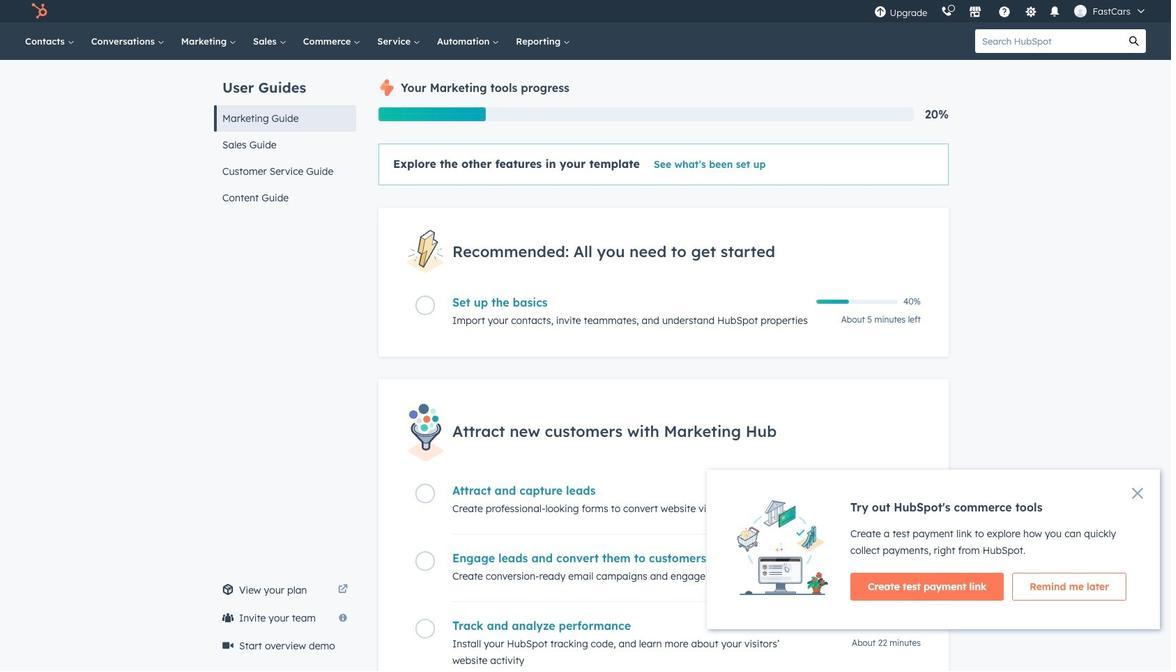 Task type: locate. For each thing, give the bounding box(es) containing it.
marketplaces image
[[970, 6, 982, 19]]

close image
[[1133, 488, 1144, 499]]

link opens in a new window image
[[338, 582, 348, 599], [338, 585, 348, 596]]

2 link opens in a new window image from the top
[[338, 585, 348, 596]]

menu
[[868, 0, 1155, 22]]

Search HubSpot search field
[[976, 29, 1123, 53]]

progress bar
[[379, 107, 486, 121]]



Task type: vqa. For each thing, say whether or not it's contained in the screenshot.
MENU
yes



Task type: describe. For each thing, give the bounding box(es) containing it.
user guides element
[[214, 60, 356, 211]]

1 link opens in a new window image from the top
[[338, 582, 348, 599]]

christina overa image
[[1075, 5, 1088, 17]]

[object object] complete progress bar
[[817, 300, 849, 304]]



